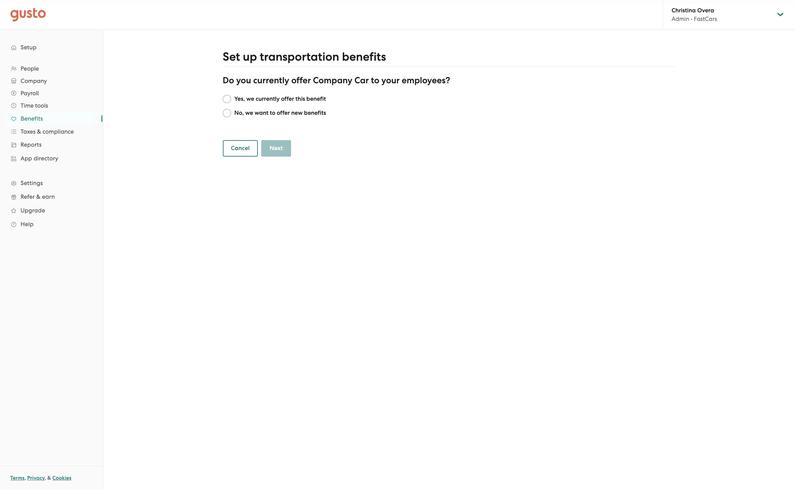 Task type: vqa. For each thing, say whether or not it's contained in the screenshot.
Back in "button"
no



Task type: locate. For each thing, give the bounding box(es) containing it.
0 horizontal spatial benefits
[[304, 109, 326, 117]]

tools
[[35, 102, 48, 109]]

time tools button
[[7, 100, 96, 112]]

1 horizontal spatial benefits
[[342, 50, 386, 64]]

home image
[[10, 8, 46, 21]]

1 vertical spatial to
[[270, 109, 276, 117]]

2 vertical spatial offer
[[277, 109, 290, 117]]

privacy link
[[27, 476, 45, 482]]

0 vertical spatial currently
[[253, 75, 290, 86]]

cancel link
[[223, 140, 258, 157]]

& left cookies button
[[47, 476, 51, 482]]

offer left new
[[277, 109, 290, 117]]

payroll button
[[7, 87, 96, 100]]

currently up yes, we currently offer this benefit
[[253, 75, 290, 86]]

set
[[223, 50, 240, 64]]

to right the car at left top
[[371, 75, 380, 86]]

we
[[247, 95, 255, 103], [245, 109, 253, 117]]

& right the taxes
[[37, 128, 41, 135]]

1 vertical spatial &
[[36, 194, 41, 200]]

company down people
[[21, 78, 47, 84]]

offer left this
[[281, 95, 294, 103]]

we right no,
[[245, 109, 253, 117]]

time tools
[[21, 102, 48, 109]]

& inside 'dropdown button'
[[37, 128, 41, 135]]

to
[[371, 75, 380, 86], [270, 109, 276, 117]]

company up benefit
[[313, 75, 353, 86]]

0 vertical spatial offer
[[292, 75, 311, 86]]

1 vertical spatial we
[[245, 109, 253, 117]]

& left 'earn'
[[36, 194, 41, 200]]

offer for company
[[292, 75, 311, 86]]

setup
[[21, 44, 37, 51]]

admin
[[672, 15, 690, 22]]

1 vertical spatial offer
[[281, 95, 294, 103]]

currently
[[253, 75, 290, 86], [256, 95, 280, 103]]

& for earn
[[36, 194, 41, 200]]

offer for this
[[281, 95, 294, 103]]

fastcars
[[695, 15, 718, 22]]

new
[[292, 109, 303, 117]]

settings
[[21, 180, 43, 187]]

&
[[37, 128, 41, 135], [36, 194, 41, 200], [47, 476, 51, 482]]

your
[[382, 75, 400, 86]]

we right yes,
[[247, 95, 255, 103]]

offer
[[292, 75, 311, 86], [281, 95, 294, 103], [277, 109, 290, 117]]

benefits
[[342, 50, 386, 64], [304, 109, 326, 117]]

directory
[[34, 155, 58, 162]]

you
[[236, 75, 251, 86]]

benefits down benefit
[[304, 109, 326, 117]]

0 horizontal spatial to
[[270, 109, 276, 117]]

, left privacy
[[25, 476, 26, 482]]

upgrade link
[[7, 205, 96, 217]]

0 vertical spatial we
[[247, 95, 255, 103]]

people
[[21, 65, 39, 72]]

help
[[21, 221, 34, 228]]

,
[[25, 476, 26, 482], [45, 476, 46, 482]]

set up transportation benefits
[[223, 50, 386, 64]]

1 horizontal spatial ,
[[45, 476, 46, 482]]

list
[[0, 62, 103, 231]]

company
[[313, 75, 353, 86], [21, 78, 47, 84]]

refer & earn link
[[7, 191, 96, 203]]

0 horizontal spatial ,
[[25, 476, 26, 482]]

1 horizontal spatial company
[[313, 75, 353, 86]]

2 vertical spatial &
[[47, 476, 51, 482]]

1 , from the left
[[25, 476, 26, 482]]

1 vertical spatial currently
[[256, 95, 280, 103]]

terms , privacy , & cookies
[[10, 476, 71, 482]]

settings link
[[7, 177, 96, 189]]

transportation
[[260, 50, 340, 64]]

, left cookies button
[[45, 476, 46, 482]]

yes,
[[235, 95, 245, 103]]

benefits up the car at left top
[[342, 50, 386, 64]]

car
[[355, 75, 369, 86]]

refer & earn
[[21, 194, 55, 200]]

refer
[[21, 194, 35, 200]]

cookies
[[52, 476, 71, 482]]

currently for you
[[253, 75, 290, 86]]

currently up want
[[256, 95, 280, 103]]

0 vertical spatial &
[[37, 128, 41, 135]]

0 horizontal spatial company
[[21, 78, 47, 84]]

offer up this
[[292, 75, 311, 86]]

taxes & compliance
[[21, 128, 74, 135]]

christina
[[672, 7, 696, 14]]

1 horizontal spatial to
[[371, 75, 380, 86]]

to right want
[[270, 109, 276, 117]]



Task type: describe. For each thing, give the bounding box(es) containing it.
cancel
[[231, 145, 250, 152]]

No, we want to offer new benefits radio
[[223, 109, 231, 117]]

yes, we currently offer this benefit
[[235, 95, 326, 103]]

app
[[21, 155, 32, 162]]

this
[[296, 95, 305, 103]]

we for yes,
[[247, 95, 255, 103]]

setup link
[[7, 41, 96, 54]]

overa
[[698, 7, 715, 14]]

Yes, we currently offer this benefit radio
[[223, 95, 231, 103]]

app directory link
[[7, 152, 96, 165]]

no,
[[235, 109, 244, 117]]

app directory
[[21, 155, 58, 162]]

privacy
[[27, 476, 45, 482]]

help link
[[7, 218, 96, 231]]

compliance
[[43, 128, 74, 135]]

reports link
[[7, 139, 96, 151]]

reports
[[21, 141, 42, 148]]

cookies button
[[52, 475, 71, 483]]

earn
[[42, 194, 55, 200]]

company button
[[7, 75, 96, 87]]

do you currently offer company car to your employees?
[[223, 75, 451, 86]]

gusto navigation element
[[0, 30, 103, 242]]

currently for we
[[256, 95, 280, 103]]

taxes & compliance button
[[7, 126, 96, 138]]

list containing people
[[0, 62, 103, 231]]

company inside dropdown button
[[21, 78, 47, 84]]

time
[[21, 102, 34, 109]]

up
[[243, 50, 257, 64]]

taxes
[[21, 128, 36, 135]]

upgrade
[[21, 207, 45, 214]]

•
[[691, 15, 693, 22]]

benefits link
[[7, 113, 96, 125]]

terms link
[[10, 476, 25, 482]]

& for compliance
[[37, 128, 41, 135]]

0 vertical spatial to
[[371, 75, 380, 86]]

2 , from the left
[[45, 476, 46, 482]]

no, we want to offer new benefits
[[235, 109, 326, 117]]

payroll
[[21, 90, 39, 97]]

0 vertical spatial benefits
[[342, 50, 386, 64]]

do
[[223, 75, 234, 86]]

1 vertical spatial benefits
[[304, 109, 326, 117]]

people button
[[7, 62, 96, 75]]

employees?
[[402, 75, 451, 86]]

we for no,
[[245, 109, 253, 117]]

benefits
[[21, 115, 43, 122]]

benefit
[[307, 95, 326, 103]]

christina overa admin • fastcars
[[672, 7, 718, 22]]

want
[[255, 109, 269, 117]]

terms
[[10, 476, 25, 482]]



